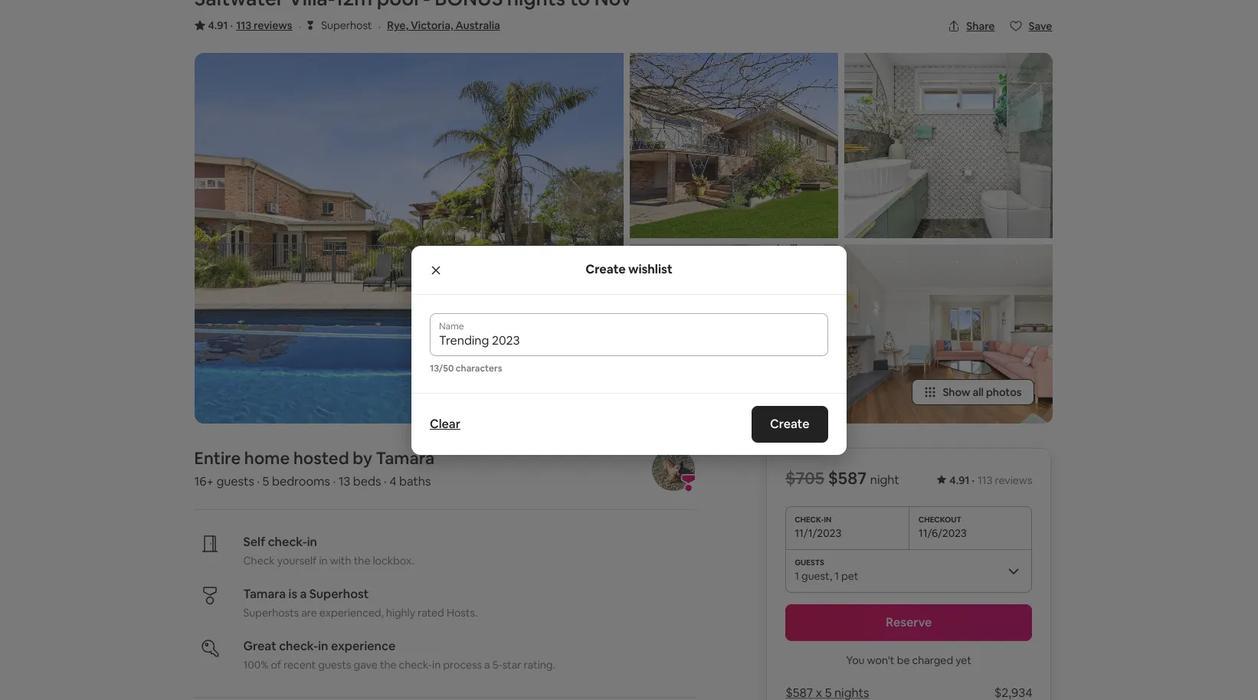 Task type: describe. For each thing, give the bounding box(es) containing it.
11/6/2023
[[919, 527, 967, 540]]

baths
[[399, 474, 431, 490]]

1 horizontal spatial 4.91 · 113 reviews
[[950, 474, 1032, 488]]

113 reviews button
[[236, 18, 292, 33]]

1 horizontal spatial reviews
[[995, 474, 1032, 488]]

the inside great check-in experience 100% of recent guests gave the check-in process a 5-star rating.
[[380, 658, 396, 672]]

0 horizontal spatial 4.91
[[208, 18, 228, 32]]

characters
[[456, 362, 502, 374]]

highly
[[386, 606, 415, 620]]

wishlist
[[628, 261, 672, 277]]

$705
[[785, 468, 824, 489]]

13/50
[[430, 362, 454, 374]]

be
[[897, 654, 910, 668]]

16+
[[194, 474, 214, 490]]

reserve
[[886, 615, 932, 631]]

are
[[301, 606, 317, 620]]

a inside tamara is a superhost superhosts are experienced, highly rated hosts.
[[300, 586, 307, 603]]

11/1/2023
[[795, 527, 842, 540]]

guests inside great check-in experience 100% of recent guests gave the check-in process a 5-star rating.
[[318, 658, 351, 672]]

$705 $587 night
[[785, 468, 899, 489]]

won't
[[867, 654, 895, 668]]

beds
[[353, 474, 381, 490]]

check
[[243, 554, 275, 568]]

name this wishlist dialog
[[411, 246, 847, 455]]

is
[[289, 586, 297, 603]]

yet
[[956, 654, 972, 668]]

hosts.
[[447, 606, 478, 620]]

with
[[330, 554, 351, 568]]

save button
[[1004, 13, 1059, 39]]

main bathroom downstairs with stone bathtub, walk in shower image
[[629, 245, 838, 424]]

in left with at bottom left
[[319, 554, 328, 568]]

create button
[[752, 406, 828, 442]]

create wishlist
[[586, 261, 672, 277]]

bedrooms
[[272, 474, 330, 490]]

5
[[262, 474, 269, 490]]

0 horizontal spatial 113
[[236, 18, 251, 32]]

0 vertical spatial 4.91 · 113 reviews
[[208, 18, 292, 32]]

clear button
[[422, 409, 468, 439]]

in up yourself
[[307, 534, 317, 550]]

our gorgeous saltwater villa with 12m pool - gas heating option available! image
[[194, 53, 623, 424]]

share button
[[942, 13, 1001, 39]]

2 vertical spatial check-
[[399, 658, 432, 672]]

self check-in check yourself in with the lockbox.
[[243, 534, 414, 568]]

tamara is a superhost superhosts are experienced, highly rated hosts.
[[243, 586, 478, 620]]

the inside self check-in check yourself in with the lockbox.
[[354, 554, 370, 568]]

100%
[[243, 658, 268, 672]]

a inside great check-in experience 100% of recent guests gave the check-in process a 5-star rating.
[[484, 658, 490, 672]]

show all photos
[[943, 386, 1022, 399]]

you
[[846, 654, 865, 668]]

by tamara
[[353, 448, 435, 469]]

none text field inside name this wishlist dialog
[[439, 333, 819, 348]]



Task type: vqa. For each thing, say whether or not it's contained in the screenshot.
Keyboard Shortcuts button
no



Task type: locate. For each thing, give the bounding box(es) containing it.
a
[[300, 586, 307, 603], [484, 658, 490, 672]]

great
[[243, 639, 276, 655]]

create inside button
[[770, 416, 810, 432]]

4.91 · 113 reviews
[[208, 18, 292, 32], [950, 474, 1032, 488]]

1 horizontal spatial a
[[484, 658, 490, 672]]

guests down "entire"
[[216, 474, 254, 490]]

0 horizontal spatial 4.91 · 113 reviews
[[208, 18, 292, 32]]

0 horizontal spatial the
[[354, 554, 370, 568]]

1 vertical spatial reviews
[[995, 474, 1032, 488]]

0 vertical spatial 4.91
[[208, 18, 228, 32]]

create for create
[[770, 416, 810, 432]]

1 horizontal spatial the
[[380, 658, 396, 672]]

113
[[236, 18, 251, 32], [978, 474, 993, 488]]

0 vertical spatial guests
[[216, 474, 254, 490]]

create up $705 on the right bottom of page
[[770, 416, 810, 432]]

a right is
[[300, 586, 307, 603]]

guests
[[216, 474, 254, 490], [318, 658, 351, 672]]

reviews
[[254, 18, 292, 32], [995, 474, 1032, 488]]

check- up recent
[[279, 639, 318, 655]]

4
[[389, 474, 396, 490]]

guests inside the entire home hosted by tamara 16+ guests · 5 bedrooms · 13 beds · 4 baths
[[216, 474, 254, 490]]

great check-in experience 100% of recent guests gave the check-in process a 5-star rating.
[[243, 639, 555, 672]]

1 vertical spatial guests
[[318, 658, 351, 672]]

1 vertical spatial 4.91
[[950, 474, 970, 488]]

you won't be charged yet
[[846, 654, 972, 668]]

a left 5-
[[484, 658, 490, 672]]

0 horizontal spatial a
[[300, 586, 307, 603]]

entire
[[194, 448, 241, 469]]

None text field
[[439, 333, 819, 348]]

1 vertical spatial a
[[484, 658, 490, 672]]

photos
[[986, 386, 1022, 399]]

·
[[230, 18, 233, 32], [298, 18, 301, 34], [378, 18, 381, 34], [257, 474, 260, 490], [333, 474, 336, 490], [384, 474, 387, 490], [972, 474, 975, 488]]

saltwater villa - our home for you to enjoy image
[[629, 53, 838, 238]]

4.91 · 113 reviews up 11/6/2023 at the bottom
[[950, 474, 1032, 488]]

1 vertical spatial create
[[770, 416, 810, 432]]

in left process at the bottom left of page
[[432, 658, 441, 672]]

0 vertical spatial create
[[586, 261, 626, 277]]

create
[[586, 261, 626, 277], [770, 416, 810, 432]]

0 horizontal spatial guests
[[216, 474, 254, 490]]

of
[[271, 658, 281, 672]]

0 vertical spatial check-
[[268, 534, 307, 550]]

home
[[244, 448, 290, 469]]

1 vertical spatial check-
[[279, 639, 318, 655]]

charged
[[912, 654, 953, 668]]

0 vertical spatial reviews
[[254, 18, 292, 32]]

rating.
[[524, 658, 555, 672]]

entire home hosted by tamara 16+ guests · 5 bedrooms · 13 beds · 4 baths
[[194, 448, 435, 490]]

create left wishlist
[[586, 261, 626, 277]]

tamara is a superhost. learn more about tamara. image
[[652, 449, 695, 491], [652, 449, 695, 491]]

check- inside self check-in check yourself in with the lockbox.
[[268, 534, 307, 550]]

rye,
[[387, 18, 408, 32]]

0 horizontal spatial create
[[586, 261, 626, 277]]

clear
[[430, 416, 460, 432]]

superhost
[[321, 18, 372, 32], [309, 586, 369, 603]]

13/50 characters
[[430, 362, 502, 374]]

the right with at bottom left
[[354, 554, 370, 568]]

tamara
[[243, 586, 286, 603]]

guests left gave
[[318, 658, 351, 672]]

reserve button
[[785, 605, 1032, 642]]

the
[[354, 554, 370, 568], [380, 658, 396, 672]]

check- up yourself
[[268, 534, 307, 550]]

in left the experience
[[318, 639, 328, 655]]

1 vertical spatial 113
[[978, 474, 993, 488]]

· rye, victoria, australia
[[378, 18, 500, 34]]

all
[[973, 386, 984, 399]]

the right gave
[[380, 658, 396, 672]]

superhost inside tamara is a superhost superhosts are experienced, highly rated hosts.
[[309, 586, 369, 603]]

4.91
[[208, 18, 228, 32], [950, 474, 970, 488]]

lockbox.
[[373, 554, 414, 568]]

1 horizontal spatial guests
[[318, 658, 351, 672]]

self
[[243, 534, 265, 550]]

gave
[[354, 658, 377, 672]]

4.91 · 113 reviews left "󰀃"
[[208, 18, 292, 32]]

in
[[307, 534, 317, 550], [319, 554, 328, 568], [318, 639, 328, 655], [432, 658, 441, 672]]

4.91 up 11/6/2023 at the bottom
[[950, 474, 970, 488]]

1 vertical spatial 4.91 · 113 reviews
[[950, 474, 1032, 488]]

0 horizontal spatial reviews
[[254, 18, 292, 32]]

check- for self
[[268, 534, 307, 550]]

0 vertical spatial the
[[354, 554, 370, 568]]

check- left process at the bottom left of page
[[399, 658, 432, 672]]

$587
[[828, 468, 867, 489]]

save
[[1029, 19, 1052, 33]]

13
[[338, 474, 350, 490]]

1 horizontal spatial create
[[770, 416, 810, 432]]

yourself
[[277, 554, 317, 568]]

superhost up experienced,
[[309, 586, 369, 603]]

victoria,
[[411, 18, 453, 32]]

share
[[966, 19, 995, 33]]

1 vertical spatial superhost
[[309, 586, 369, 603]]

hosted
[[293, 448, 349, 469]]

process
[[443, 658, 482, 672]]

5-
[[492, 658, 502, 672]]

rye, victoria, australia button
[[387, 16, 500, 34]]

superhosts
[[243, 606, 299, 620]]

1 horizontal spatial 113
[[978, 474, 993, 488]]

star
[[502, 658, 521, 672]]

night
[[870, 472, 899, 488]]

experienced,
[[319, 606, 384, 620]]

0 vertical spatial a
[[300, 586, 307, 603]]

0 vertical spatial superhost
[[321, 18, 372, 32]]

4.91 left 113 reviews button
[[208, 18, 228, 32]]

0 vertical spatial 113
[[236, 18, 251, 32]]

check-
[[268, 534, 307, 550], [279, 639, 318, 655], [399, 658, 432, 672]]

experience
[[331, 639, 395, 655]]

show all photos button
[[912, 380, 1034, 406]]

rated
[[418, 606, 444, 620]]

australia
[[455, 18, 500, 32]]

create for create wishlist
[[586, 261, 626, 277]]

show
[[943, 386, 970, 399]]

recent
[[283, 658, 316, 672]]

superhost right "󰀃"
[[321, 18, 372, 32]]

󰀃
[[307, 18, 313, 32]]

1 horizontal spatial 4.91
[[950, 474, 970, 488]]

saltwater villa-12m pool - bonus nights to nov* image 5 image
[[844, 245, 1052, 424]]

check- for great
[[279, 639, 318, 655]]

queen ensuite at rear image
[[844, 53, 1052, 238]]

1 vertical spatial the
[[380, 658, 396, 672]]



